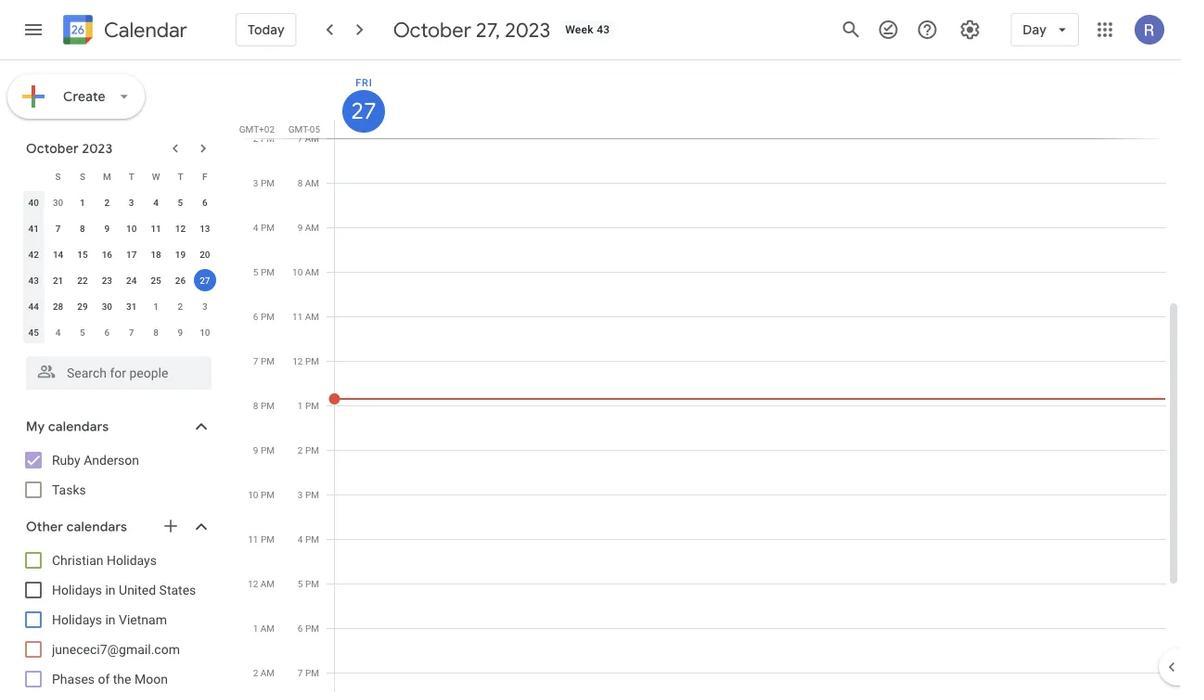 Task type: vqa. For each thing, say whether or not it's contained in the screenshot.
May 2 element on the left
no



Task type: describe. For each thing, give the bounding box(es) containing it.
26
[[175, 275, 186, 286]]

of
[[98, 672, 110, 687]]

13
[[200, 223, 210, 234]]

pm left 1 pm
[[261, 400, 275, 411]]

25 element
[[145, 269, 167, 291]]

ruby anderson
[[52, 453, 139, 468]]

15 element
[[71, 243, 94, 265]]

12 for 12 am
[[248, 578, 258, 589]]

pm right '11 pm'
[[305, 534, 319, 545]]

27 inside cell
[[200, 275, 210, 286]]

2 t from the left
[[178, 171, 183, 182]]

1 horizontal spatial 2 pm
[[298, 445, 319, 456]]

am for 8 am
[[305, 177, 319, 188]]

pm down 1 pm
[[305, 445, 319, 456]]

in for vietnam
[[105, 612, 116, 627]]

2 left the gmt-
[[253, 133, 258, 144]]

1 for november 1 "element" at top left
[[153, 301, 159, 312]]

holidays for vietnam
[[52, 612, 102, 627]]

other calendars list
[[4, 546, 230, 693]]

november 1 element
[[145, 295, 167, 317]]

11 element
[[145, 217, 167, 239]]

18 element
[[145, 243, 167, 265]]

gmt+02
[[239, 123, 275, 135]]

1 right september 30 element
[[80, 197, 85, 208]]

today button
[[236, 7, 297, 52]]

create
[[63, 88, 106, 105]]

gmt-05
[[288, 123, 320, 135]]

gmt-
[[288, 123, 310, 135]]

calendar element
[[59, 11, 187, 52]]

november 3 element
[[194, 295, 216, 317]]

41
[[28, 223, 39, 234]]

19 element
[[169, 243, 192, 265]]

add other calendars image
[[162, 517, 180, 536]]

2 am
[[253, 667, 275, 679]]

moon
[[135, 672, 168, 687]]

in for united
[[105, 582, 116, 598]]

pm right "2 am"
[[305, 667, 319, 679]]

7 am
[[298, 133, 319, 144]]

holidays for united
[[52, 582, 102, 598]]

11 for 11 pm
[[248, 534, 258, 545]]

6 inside november 6 element
[[104, 327, 110, 338]]

2 right 9 pm
[[298, 445, 303, 456]]

10 for 10 am
[[292, 266, 303, 278]]

pm down 9 pm
[[261, 489, 275, 500]]

20
[[200, 249, 210, 260]]

calendar
[[104, 17, 187, 43]]

8 for 8 am
[[298, 177, 303, 188]]

9 am
[[298, 222, 319, 233]]

row containing 42
[[21, 241, 217, 267]]

day
[[1023, 21, 1047, 38]]

fri 27
[[350, 77, 375, 126]]

row containing s
[[21, 163, 217, 189]]

05
[[310, 123, 320, 135]]

row containing 45
[[21, 319, 217, 345]]

12 for 12 pm
[[293, 356, 303, 367]]

24 element
[[120, 269, 143, 291]]

14
[[53, 249, 63, 260]]

november 7 element
[[120, 321, 143, 343]]

45
[[28, 327, 39, 338]]

row containing 44
[[21, 293, 217, 319]]

ruby
[[52, 453, 81, 468]]

0 horizontal spatial 2023
[[82, 140, 113, 157]]

29
[[77, 301, 88, 312]]

22
[[77, 275, 88, 286]]

0 vertical spatial 43
[[597, 23, 610, 36]]

10 am
[[292, 266, 319, 278]]

13 element
[[194, 217, 216, 239]]

7 left 05
[[298, 133, 303, 144]]

november 5 element
[[71, 321, 94, 343]]

27,
[[476, 17, 500, 43]]

fri
[[356, 77, 373, 88]]

settings menu image
[[959, 19, 981, 41]]

christian holidays
[[52, 553, 157, 568]]

26 element
[[169, 269, 192, 291]]

phases
[[52, 672, 95, 687]]

20 element
[[194, 243, 216, 265]]

11 pm
[[248, 534, 275, 545]]

row containing 40
[[21, 189, 217, 215]]

5 right 12 am
[[298, 578, 303, 589]]

calendars for my calendars
[[48, 419, 109, 435]]

november 4 element
[[47, 321, 69, 343]]

0 horizontal spatial 3 pm
[[253, 177, 275, 188]]

am for 10 am
[[305, 266, 319, 278]]

12 pm
[[293, 356, 319, 367]]

1 vertical spatial 6 pm
[[298, 623, 319, 634]]

23
[[102, 275, 112, 286]]

2 right november 1 "element" at top left
[[178, 301, 183, 312]]

28 element
[[47, 295, 69, 317]]

1 vertical spatial 5 pm
[[298, 578, 319, 589]]

3 up 10 element
[[129, 197, 134, 208]]

14 element
[[47, 243, 69, 265]]

31
[[126, 301, 137, 312]]

0 vertical spatial 4 pm
[[253, 222, 275, 233]]

19
[[175, 249, 186, 260]]

0 vertical spatial holidays
[[107, 553, 157, 568]]

27 inside column header
[[350, 97, 375, 126]]

create button
[[7, 74, 145, 119]]

other calendars
[[26, 519, 127, 536]]

16 element
[[96, 243, 118, 265]]

9 for 9 am
[[298, 222, 303, 233]]

october for october 2023
[[26, 140, 79, 157]]

12 for 12
[[175, 223, 186, 234]]

8 am
[[298, 177, 319, 188]]

row group inside october 2023 grid
[[21, 189, 217, 345]]

am for 12 am
[[261, 578, 275, 589]]

other calendars button
[[4, 512, 230, 542]]

30 element
[[96, 295, 118, 317]]

junececi7@gmail.com
[[52, 642, 180, 657]]

row containing 43
[[21, 267, 217, 293]]

5 left the 10 am
[[253, 266, 258, 278]]

united
[[119, 582, 156, 598]]

1 horizontal spatial 3 pm
[[298, 489, 319, 500]]

november 6 element
[[96, 321, 118, 343]]

42
[[28, 249, 39, 260]]

4 right 13 element
[[253, 222, 258, 233]]

w
[[152, 171, 160, 182]]

17
[[126, 249, 137, 260]]

tasks
[[52, 482, 86, 498]]

4 right '11 pm'
[[298, 534, 303, 545]]

friday, october 27, today element
[[343, 90, 385, 133]]

the
[[113, 672, 131, 687]]

october 2023 grid
[[18, 163, 217, 345]]

9 for 9 pm
[[253, 445, 258, 456]]

holidays in vietnam
[[52, 612, 167, 627]]

7 up 8 pm
[[253, 356, 258, 367]]

my calendars list
[[4, 446, 230, 505]]

christian
[[52, 553, 103, 568]]

october for october 27, 2023
[[393, 17, 471, 43]]

f
[[202, 171, 208, 182]]



Task type: locate. For each thing, give the bounding box(es) containing it.
states
[[159, 582, 196, 598]]

4
[[153, 197, 159, 208], [253, 222, 258, 233], [55, 327, 61, 338], [298, 534, 303, 545]]

None search field
[[0, 349, 230, 390]]

1 horizontal spatial 27
[[350, 97, 375, 126]]

0 horizontal spatial 11
[[151, 223, 161, 234]]

6
[[202, 197, 208, 208], [253, 311, 258, 322], [104, 327, 110, 338], [298, 623, 303, 634]]

2 row from the top
[[21, 189, 217, 215]]

1 vertical spatial 27
[[200, 275, 210, 286]]

week 43
[[565, 23, 610, 36]]

0 horizontal spatial 12
[[175, 223, 186, 234]]

t
[[129, 171, 134, 182], [178, 171, 183, 182]]

0 vertical spatial 2 pm
[[253, 133, 275, 144]]

27 grid
[[238, 60, 1182, 693]]

pm right 10 pm
[[305, 489, 319, 500]]

1 horizontal spatial t
[[178, 171, 183, 182]]

1 vertical spatial 30
[[102, 301, 112, 312]]

pm left the 9 am
[[261, 222, 275, 233]]

6 left the 11 am
[[253, 311, 258, 322]]

am for 9 am
[[305, 222, 319, 233]]

8 up 15 element
[[80, 223, 85, 234]]

12 down the 11 am
[[293, 356, 303, 367]]

in
[[105, 582, 116, 598], [105, 612, 116, 627]]

6 right november 5 element
[[104, 327, 110, 338]]

27 column header
[[334, 60, 1167, 138]]

5 up 12 element
[[178, 197, 183, 208]]

pm right 12 am
[[305, 578, 319, 589]]

0 vertical spatial 3 pm
[[253, 177, 275, 188]]

5
[[178, 197, 183, 208], [253, 266, 258, 278], [80, 327, 85, 338], [298, 578, 303, 589]]

9 inside "november 9" element
[[178, 327, 183, 338]]

pm down 12 pm
[[305, 400, 319, 411]]

25
[[151, 275, 161, 286]]

2 s from the left
[[80, 171, 85, 182]]

1 right 8 pm
[[298, 400, 303, 411]]

november 9 element
[[169, 321, 192, 343]]

11 for 11 am
[[292, 311, 303, 322]]

43 right week
[[597, 23, 610, 36]]

1 vertical spatial 2 pm
[[298, 445, 319, 456]]

10 for november 10 element on the left top of page
[[200, 327, 210, 338]]

12 element
[[169, 217, 192, 239]]

1 vertical spatial 2023
[[82, 140, 113, 157]]

october up september 30 element
[[26, 140, 79, 157]]

1 horizontal spatial s
[[80, 171, 85, 182]]

1 horizontal spatial 6 pm
[[298, 623, 319, 634]]

0 horizontal spatial t
[[129, 171, 134, 182]]

holidays
[[107, 553, 157, 568], [52, 582, 102, 598], [52, 612, 102, 627]]

2 pm left the gmt-
[[253, 133, 275, 144]]

pm right 1 am
[[305, 623, 319, 634]]

october 27, 2023
[[393, 17, 551, 43]]

15
[[77, 249, 88, 260]]

in left united
[[105, 582, 116, 598]]

calendars for other calendars
[[67, 519, 127, 536]]

12 down '11 pm'
[[248, 578, 258, 589]]

11 up 12 am
[[248, 534, 258, 545]]

1 right 31 element
[[153, 301, 159, 312]]

1 vertical spatial october
[[26, 140, 79, 157]]

11 for 11
[[151, 223, 161, 234]]

1 for 1 am
[[253, 623, 258, 634]]

43
[[597, 23, 610, 36], [28, 275, 39, 286]]

30
[[53, 197, 63, 208], [102, 301, 112, 312]]

6 right 1 am
[[298, 623, 303, 634]]

1 vertical spatial 12
[[293, 356, 303, 367]]

11 down the 10 am
[[292, 311, 303, 322]]

6 pm left the 11 am
[[253, 311, 275, 322]]

november 8 element
[[145, 321, 167, 343]]

am for 11 am
[[305, 311, 319, 322]]

0 vertical spatial october
[[393, 17, 471, 43]]

0 horizontal spatial 2 pm
[[253, 133, 275, 144]]

pm left 8 am
[[261, 177, 275, 188]]

m
[[103, 171, 111, 182]]

pm up 1 pm
[[305, 356, 319, 367]]

2 in from the top
[[105, 612, 116, 627]]

1 row from the top
[[21, 163, 217, 189]]

today
[[248, 21, 285, 38]]

am for 1 am
[[261, 623, 275, 634]]

11
[[151, 223, 161, 234], [292, 311, 303, 322], [248, 534, 258, 545]]

2 horizontal spatial 11
[[292, 311, 303, 322]]

0 horizontal spatial 5 pm
[[253, 266, 275, 278]]

8
[[298, 177, 303, 188], [80, 223, 85, 234], [153, 327, 159, 338], [253, 400, 258, 411]]

27 cell
[[193, 267, 217, 293]]

9 left november 10 element on the left top of page
[[178, 327, 183, 338]]

2 pm right 9 pm
[[298, 445, 319, 456]]

16
[[102, 249, 112, 260]]

8 up 9 pm
[[253, 400, 258, 411]]

9 up the 10 am
[[298, 222, 303, 233]]

day button
[[1011, 7, 1080, 52]]

1 horizontal spatial 12
[[248, 578, 258, 589]]

0 horizontal spatial 27
[[200, 275, 210, 286]]

30 for september 30 element
[[53, 197, 63, 208]]

9 pm
[[253, 445, 275, 456]]

22 element
[[71, 269, 94, 291]]

10 for 10 pm
[[248, 489, 258, 500]]

november 10 element
[[194, 321, 216, 343]]

4 row from the top
[[21, 241, 217, 267]]

4 pm
[[253, 222, 275, 233], [298, 534, 319, 545]]

2023 up m
[[82, 140, 113, 157]]

row group
[[21, 189, 217, 345]]

21 element
[[47, 269, 69, 291]]

3 right november 2 element
[[202, 301, 208, 312]]

6 pm right 1 am
[[298, 623, 319, 634]]

row group containing 40
[[21, 189, 217, 345]]

8 for november 8 element
[[153, 327, 159, 338]]

1 horizontal spatial 4 pm
[[298, 534, 319, 545]]

4 pm left the 9 am
[[253, 222, 275, 233]]

10 right "november 9" element in the left top of the page
[[200, 327, 210, 338]]

28
[[53, 301, 63, 312]]

1 inside "element"
[[153, 301, 159, 312]]

7 right november 6 element
[[129, 327, 134, 338]]

calendars up ruby
[[48, 419, 109, 435]]

my calendars button
[[4, 412, 230, 442]]

1 horizontal spatial october
[[393, 17, 471, 43]]

12 right 11 element
[[175, 223, 186, 234]]

calendars
[[48, 419, 109, 435], [67, 519, 127, 536]]

1 in from the top
[[105, 582, 116, 598]]

s up september 30 element
[[55, 171, 61, 182]]

1 vertical spatial 7 pm
[[298, 667, 319, 679]]

pm left the 11 am
[[261, 311, 275, 322]]

10 element
[[120, 217, 143, 239]]

1 horizontal spatial 7 pm
[[298, 667, 319, 679]]

40
[[28, 197, 39, 208]]

17 element
[[120, 243, 143, 265]]

7 pm right "2 am"
[[298, 667, 319, 679]]

2023 right 27,
[[505, 17, 551, 43]]

0 horizontal spatial 43
[[28, 275, 39, 286]]

6 down f
[[202, 197, 208, 208]]

1 s from the left
[[55, 171, 61, 182]]

3 right f
[[253, 177, 258, 188]]

3 inside november 3 element
[[202, 301, 208, 312]]

1 vertical spatial 11
[[292, 311, 303, 322]]

9
[[298, 222, 303, 233], [104, 223, 110, 234], [178, 327, 183, 338], [253, 445, 258, 456]]

3 pm
[[253, 177, 275, 188], [298, 489, 319, 500]]

s
[[55, 171, 61, 182], [80, 171, 85, 182]]

2 down m
[[104, 197, 110, 208]]

2 pm
[[253, 133, 275, 144], [298, 445, 319, 456]]

october left 27,
[[393, 17, 471, 43]]

10 for 10 element
[[126, 223, 137, 234]]

Search for people text field
[[37, 356, 200, 390]]

7 right "2 am"
[[298, 667, 303, 679]]

pm left 12 pm
[[261, 356, 275, 367]]

1 vertical spatial 43
[[28, 275, 39, 286]]

31 element
[[120, 295, 143, 317]]

0 vertical spatial 27
[[350, 97, 375, 126]]

am up 8 am
[[305, 133, 319, 144]]

my calendars
[[26, 419, 109, 435]]

2 down 1 am
[[253, 667, 258, 679]]

holidays down "christian" on the left of the page
[[52, 582, 102, 598]]

4 left november 5 element
[[55, 327, 61, 338]]

0 horizontal spatial 30
[[53, 197, 63, 208]]

am up "2 am"
[[261, 623, 275, 634]]

0 vertical spatial 11
[[151, 223, 161, 234]]

am
[[305, 133, 319, 144], [305, 177, 319, 188], [305, 222, 319, 233], [305, 266, 319, 278], [305, 311, 319, 322], [261, 578, 275, 589], [261, 623, 275, 634], [261, 667, 275, 679]]

calendar heading
[[100, 17, 187, 43]]

7 pm
[[253, 356, 275, 367], [298, 667, 319, 679]]

30 right 29 element
[[102, 301, 112, 312]]

1
[[80, 197, 85, 208], [153, 301, 159, 312], [298, 400, 303, 411], [253, 623, 258, 634]]

pm left the 10 am
[[261, 266, 275, 278]]

27, today element
[[194, 269, 216, 291]]

holidays in united states
[[52, 582, 196, 598]]

row
[[21, 163, 217, 189], [21, 189, 217, 215], [21, 215, 217, 241], [21, 241, 217, 267], [21, 267, 217, 293], [21, 293, 217, 319], [21, 319, 217, 345]]

7
[[298, 133, 303, 144], [55, 223, 61, 234], [129, 327, 134, 338], [253, 356, 258, 367], [298, 667, 303, 679]]

8 for 8 pm
[[253, 400, 258, 411]]

2 horizontal spatial 12
[[293, 356, 303, 367]]

11 inside row
[[151, 223, 161, 234]]

vietnam
[[119, 612, 167, 627]]

6 row from the top
[[21, 293, 217, 319]]

0 horizontal spatial 6 pm
[[253, 311, 275, 322]]

1 vertical spatial 3 pm
[[298, 489, 319, 500]]

row containing 41
[[21, 215, 217, 241]]

2 vertical spatial 11
[[248, 534, 258, 545]]

september 30 element
[[47, 191, 69, 213]]

1 t from the left
[[129, 171, 134, 182]]

0 vertical spatial 7 pm
[[253, 356, 275, 367]]

am down 7 am
[[305, 177, 319, 188]]

october 2023
[[26, 140, 113, 157]]

my
[[26, 419, 45, 435]]

am for 7 am
[[305, 133, 319, 144]]

0 horizontal spatial 7 pm
[[253, 356, 275, 367]]

10
[[126, 223, 137, 234], [292, 266, 303, 278], [200, 327, 210, 338], [248, 489, 258, 500]]

2
[[253, 133, 258, 144], [104, 197, 110, 208], [178, 301, 183, 312], [298, 445, 303, 456], [253, 667, 258, 679]]

1 for 1 pm
[[298, 400, 303, 411]]

1 horizontal spatial 11
[[248, 534, 258, 545]]

am down the 9 am
[[305, 266, 319, 278]]

43 left 21
[[28, 275, 39, 286]]

10 left 11 element
[[126, 223, 137, 234]]

0 horizontal spatial 4 pm
[[253, 222, 275, 233]]

12 am
[[248, 578, 275, 589]]

0 horizontal spatial s
[[55, 171, 61, 182]]

10 pm
[[248, 489, 275, 500]]

t right the w
[[178, 171, 183, 182]]

1 horizontal spatial 43
[[597, 23, 610, 36]]

3 right 10 pm
[[298, 489, 303, 500]]

7 right 41
[[55, 223, 61, 234]]

23 element
[[96, 269, 118, 291]]

main drawer image
[[22, 19, 45, 41]]

5 pm
[[253, 266, 275, 278], [298, 578, 319, 589]]

am down 8 am
[[305, 222, 319, 233]]

1 horizontal spatial 30
[[102, 301, 112, 312]]

27 right 26 element
[[200, 275, 210, 286]]

1 pm
[[298, 400, 319, 411]]

1 vertical spatial 4 pm
[[298, 534, 319, 545]]

0 vertical spatial in
[[105, 582, 116, 598]]

21
[[53, 275, 63, 286]]

2 vertical spatial 12
[[248, 578, 258, 589]]

0 horizontal spatial october
[[26, 140, 79, 157]]

8 pm
[[253, 400, 275, 411]]

0 vertical spatial 12
[[175, 223, 186, 234]]

10 up the 11 am
[[292, 266, 303, 278]]

5 left november 6 element
[[80, 327, 85, 338]]

2023
[[505, 17, 551, 43], [82, 140, 113, 157]]

phases of the moon
[[52, 672, 168, 687]]

27 down the fri
[[350, 97, 375, 126]]

2 vertical spatial holidays
[[52, 612, 102, 627]]

1 vertical spatial in
[[105, 612, 116, 627]]

0 vertical spatial 30
[[53, 197, 63, 208]]

0 vertical spatial calendars
[[48, 419, 109, 435]]

4 up 11 element
[[153, 197, 159, 208]]

24
[[126, 275, 137, 286]]

5 pm left the 10 am
[[253, 266, 275, 278]]

11 right 10 element
[[151, 223, 161, 234]]

10 up '11 pm'
[[248, 489, 258, 500]]

pm
[[261, 133, 275, 144], [261, 177, 275, 188], [261, 222, 275, 233], [261, 266, 275, 278], [261, 311, 275, 322], [261, 356, 275, 367], [305, 356, 319, 367], [261, 400, 275, 411], [305, 400, 319, 411], [261, 445, 275, 456], [305, 445, 319, 456], [261, 489, 275, 500], [305, 489, 319, 500], [261, 534, 275, 545], [305, 534, 319, 545], [305, 578, 319, 589], [305, 623, 319, 634], [305, 667, 319, 679]]

8 down 7 am
[[298, 177, 303, 188]]

other
[[26, 519, 63, 536]]

3 pm right 10 pm
[[298, 489, 319, 500]]

am down 1 am
[[261, 667, 275, 679]]

pm down 10 pm
[[261, 534, 275, 545]]

3 pm left 8 am
[[253, 177, 275, 188]]

11 am
[[292, 311, 319, 322]]

3
[[253, 177, 258, 188], [129, 197, 134, 208], [202, 301, 208, 312], [298, 489, 303, 500]]

3 row from the top
[[21, 215, 217, 241]]

anderson
[[84, 453, 139, 468]]

1 down 12 am
[[253, 623, 258, 634]]

30 for 30 element
[[102, 301, 112, 312]]

9 for "november 9" element in the left top of the page
[[178, 327, 183, 338]]

12 inside 12 element
[[175, 223, 186, 234]]

1 am
[[253, 623, 275, 634]]

am for 2 am
[[261, 667, 275, 679]]

5 pm right 12 am
[[298, 578, 319, 589]]

1 horizontal spatial 2023
[[505, 17, 551, 43]]

holidays up united
[[107, 553, 157, 568]]

pm left the gmt-
[[261, 133, 275, 144]]

6 pm
[[253, 311, 275, 322], [298, 623, 319, 634]]

in up junececi7@gmail.com
[[105, 612, 116, 627]]

44
[[28, 301, 39, 312]]

43 inside row
[[28, 275, 39, 286]]

9 up 10 pm
[[253, 445, 258, 456]]

am up 1 am
[[261, 578, 275, 589]]

5 row from the top
[[21, 267, 217, 293]]

1 vertical spatial holidays
[[52, 582, 102, 598]]

0 vertical spatial 2023
[[505, 17, 551, 43]]

7 row from the top
[[21, 319, 217, 345]]

calendars up the christian holidays
[[67, 519, 127, 536]]

29 element
[[71, 295, 94, 317]]

s left m
[[80, 171, 85, 182]]

0 vertical spatial 5 pm
[[253, 266, 275, 278]]

30 right 40
[[53, 197, 63, 208]]

week
[[565, 23, 594, 36]]

pm down 8 pm
[[261, 445, 275, 456]]

8 right november 7 element
[[153, 327, 159, 338]]

18
[[151, 249, 161, 260]]

november 2 element
[[169, 295, 192, 317]]

t left the w
[[129, 171, 134, 182]]

4 pm right '11 pm'
[[298, 534, 319, 545]]

0 vertical spatial 6 pm
[[253, 311, 275, 322]]

1 vertical spatial calendars
[[67, 519, 127, 536]]

1 horizontal spatial 5 pm
[[298, 578, 319, 589]]

9 left 10 element
[[104, 223, 110, 234]]



